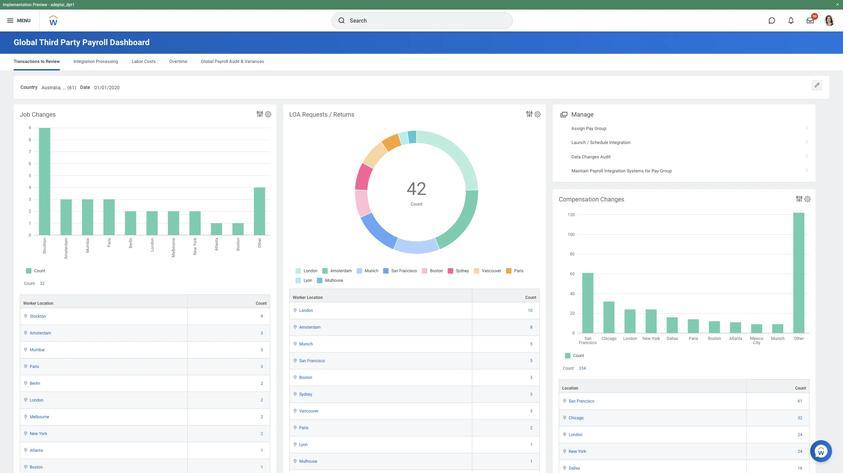 Task type: locate. For each thing, give the bounding box(es) containing it.
1 horizontal spatial san francisco
[[569, 399, 595, 404]]

york inside the compensation changes element
[[578, 449, 586, 454]]

0 horizontal spatial 32
[[40, 281, 45, 286]]

paris up the lyon link
[[299, 426, 309, 430]]

1 horizontal spatial york
[[578, 449, 586, 454]]

tab list inside 42 main content
[[7, 54, 837, 70]]

3 for amsterdam
[[261, 331, 263, 336]]

san francisco inside loa requests / returns element
[[299, 359, 325, 363]]

chevron right image inside data changes audit link
[[803, 152, 812, 159]]

row containing sydney
[[289, 386, 540, 403]]

returns
[[333, 111, 355, 118]]

24 button
[[798, 432, 804, 438], [798, 449, 804, 454]]

new york inside the compensation changes element
[[569, 449, 586, 454]]

country
[[21, 85, 37, 90]]

francisco down munich
[[307, 359, 325, 363]]

amsterdam inside loa requests / returns element
[[299, 325, 321, 330]]

0 vertical spatial 24
[[798, 432, 803, 437]]

1 vertical spatial francisco
[[577, 399, 595, 404]]

2 5 from the top
[[530, 359, 533, 363]]

audit
[[229, 59, 240, 64], [601, 154, 611, 159]]

0 vertical spatial changes
[[32, 111, 56, 118]]

1 vertical spatial paris link
[[299, 424, 309, 430]]

0 horizontal spatial payroll
[[82, 38, 108, 47]]

0 vertical spatial payroll
[[82, 38, 108, 47]]

san inside loa requests / returns element
[[299, 359, 306, 363]]

0 horizontal spatial pay
[[586, 126, 594, 131]]

0 horizontal spatial francisco
[[307, 359, 325, 363]]

new york
[[30, 431, 47, 436], [569, 449, 586, 454]]

1 vertical spatial global
[[201, 59, 214, 64]]

2 vertical spatial london
[[569, 432, 583, 437]]

count down 42 button
[[411, 202, 423, 207]]

global up transactions
[[14, 38, 37, 47]]

amsterdam link down stockton at the bottom of the page
[[30, 329, 51, 336]]

boston
[[299, 375, 312, 380], [30, 465, 43, 470]]

Australia; ... (61) text field
[[41, 81, 76, 93]]

location image
[[293, 308, 298, 313], [23, 314, 28, 319], [293, 325, 298, 329], [293, 341, 298, 346], [293, 358, 298, 363], [293, 375, 298, 380], [293, 392, 298, 397], [562, 399, 568, 403], [23, 414, 28, 419], [562, 415, 568, 420], [23, 431, 28, 436]]

francisco up the chicago "link"
[[577, 399, 595, 404]]

0 horizontal spatial san
[[299, 359, 306, 363]]

worker location button for loa requests / returns
[[290, 289, 472, 302]]

1 vertical spatial /
[[587, 140, 589, 145]]

0 vertical spatial san francisco link
[[299, 357, 325, 363]]

32 button down 61 button
[[798, 415, 804, 421]]

0 horizontal spatial new
[[30, 431, 38, 436]]

boston link down atlanta
[[30, 464, 43, 470]]

munich
[[299, 342, 313, 347]]

1 vertical spatial group
[[660, 168, 672, 173]]

0 horizontal spatial location
[[37, 301, 53, 306]]

london
[[299, 308, 313, 313], [30, 398, 44, 403], [569, 432, 583, 437]]

san francisco link down munich
[[299, 357, 325, 363]]

4 chevron right image from the top
[[803, 166, 812, 173]]

/ right launch
[[587, 140, 589, 145]]

paris inside loa requests / returns element
[[299, 426, 309, 430]]

2 vertical spatial changes
[[601, 196, 625, 203]]

list containing assign pay group
[[553, 121, 816, 178]]

location inside job changes "element"
[[37, 301, 53, 306]]

new york link
[[30, 430, 47, 436], [569, 448, 586, 454]]

2 button
[[261, 381, 264, 386], [261, 398, 264, 403], [261, 414, 264, 420], [530, 425, 534, 431], [261, 431, 264, 437]]

10
[[528, 308, 533, 313]]

paris for 3
[[30, 364, 39, 369]]

1 vertical spatial 32 button
[[798, 415, 804, 421]]

1 vertical spatial san francisco link
[[569, 398, 595, 404]]

row containing chicago
[[559, 410, 810, 427]]

mulhouse
[[299, 459, 317, 464]]

0 vertical spatial audit
[[229, 59, 240, 64]]

1 vertical spatial boston link
[[30, 464, 43, 470]]

list inside 42 main content
[[553, 121, 816, 178]]

2 button for london
[[261, 398, 264, 403]]

integration down global third party payroll dashboard
[[74, 59, 95, 64]]

san francisco for 61
[[569, 399, 595, 404]]

pay right for
[[652, 168, 659, 173]]

new york up dallas link on the right of page
[[569, 449, 586, 454]]

implementation
[[3, 2, 32, 7]]

london inside the compensation changes element
[[569, 432, 583, 437]]

1
[[530, 442, 533, 447], [261, 448, 263, 453], [530, 459, 533, 464], [261, 465, 263, 470]]

configure and view chart data image inside job changes "element"
[[256, 110, 264, 118]]

configure loa requests / returns image
[[534, 110, 542, 118]]

paris up "berlin" 'link'
[[30, 364, 39, 369]]

0 vertical spatial new york link
[[30, 430, 47, 436]]

1 vertical spatial london
[[30, 398, 44, 403]]

0 horizontal spatial amsterdam link
[[30, 329, 51, 336]]

2 chevron right image from the top
[[803, 138, 812, 144]]

london up melbourne link
[[30, 398, 44, 403]]

worker location button inside job changes "element"
[[20, 295, 187, 308]]

row containing mulhouse
[[289, 453, 540, 470]]

london link down chicago
[[569, 431, 583, 437]]

1 horizontal spatial worker location
[[293, 295, 323, 300]]

1 horizontal spatial changes
[[582, 154, 599, 159]]

new for 24
[[569, 449, 577, 454]]

worker location
[[293, 295, 323, 300], [23, 301, 53, 306]]

2 horizontal spatial changes
[[601, 196, 625, 203]]

boston down atlanta
[[30, 465, 43, 470]]

amsterdam
[[299, 325, 321, 330], [30, 331, 51, 336]]

1 horizontal spatial paris link
[[299, 424, 309, 430]]

0 vertical spatial location
[[307, 295, 323, 300]]

chevron right image
[[803, 123, 812, 130], [803, 138, 812, 144], [803, 152, 812, 159], [803, 166, 812, 173]]

adeptai_dpt1
[[51, 2, 75, 7]]

32 button
[[40, 281, 46, 286], [798, 415, 804, 421]]

1 for atlanta
[[261, 448, 263, 453]]

row containing melbourne
[[20, 409, 270, 426]]

york
[[39, 431, 47, 436], [578, 449, 586, 454]]

2 horizontal spatial london
[[569, 432, 583, 437]]

/ inside 'link'
[[587, 140, 589, 145]]

changes down maintain payroll integration systems for pay group
[[601, 196, 625, 203]]

data
[[572, 154, 581, 159]]

boston inside loa requests / returns element
[[299, 375, 312, 380]]

3 button
[[261, 331, 264, 336], [261, 347, 264, 353], [261, 364, 264, 370], [530, 375, 534, 380], [530, 392, 534, 397], [530, 408, 534, 414]]

32 down 61 button
[[798, 416, 803, 421]]

0 horizontal spatial boston
[[30, 465, 43, 470]]

paris link up the lyon link
[[299, 424, 309, 430]]

2 vertical spatial integration
[[605, 168, 626, 173]]

0 horizontal spatial global
[[14, 38, 37, 47]]

2 24 button from the top
[[798, 449, 804, 454]]

boston link up sydney link
[[299, 374, 312, 380]]

1 horizontal spatial london link
[[299, 307, 313, 313]]

2 vertical spatial payroll
[[590, 168, 604, 173]]

san francisco down munich
[[299, 359, 325, 363]]

0 vertical spatial new york
[[30, 431, 47, 436]]

row
[[289, 289, 540, 302], [20, 295, 270, 308], [289, 302, 540, 319], [20, 308, 270, 325], [289, 319, 540, 336], [20, 325, 270, 342], [289, 336, 540, 353], [20, 342, 270, 359], [289, 353, 540, 369], [20, 359, 270, 375], [289, 369, 540, 386], [20, 375, 270, 392], [559, 379, 810, 393], [289, 386, 540, 403], [20, 392, 270, 409], [559, 393, 810, 410], [289, 403, 540, 420], [20, 409, 270, 426], [559, 410, 810, 427], [289, 420, 540, 437], [20, 426, 270, 442], [559, 427, 810, 443], [289, 437, 540, 453], [20, 442, 270, 459], [559, 443, 810, 460], [289, 453, 540, 470], [20, 459, 270, 473], [559, 460, 810, 473], [289, 470, 540, 473]]

london link up munich link at left bottom
[[299, 307, 313, 313]]

24
[[798, 432, 803, 437], [798, 449, 803, 454]]

configure and view chart data image for compensation changes
[[796, 195, 804, 203]]

amsterdam up mumbai link
[[30, 331, 51, 336]]

42
[[407, 179, 427, 199]]

worker location button inside loa requests / returns element
[[290, 289, 472, 302]]

count up 61 button
[[796, 386, 806, 391]]

san for 61
[[569, 399, 576, 404]]

2 horizontal spatial count button
[[747, 380, 810, 393]]

maintain payroll integration systems for pay group link
[[553, 164, 816, 178]]

0 horizontal spatial count button
[[188, 295, 270, 308]]

0 vertical spatial san
[[299, 359, 306, 363]]

0 vertical spatial integration
[[74, 59, 95, 64]]

audit for payroll
[[229, 59, 240, 64]]

boston for 1
[[30, 465, 43, 470]]

3 for boston
[[530, 375, 533, 380]]

1 horizontal spatial new
[[569, 449, 577, 454]]

0 horizontal spatial group
[[595, 126, 607, 131]]

24 for london
[[798, 432, 803, 437]]

profile logan mcneil image
[[824, 15, 835, 27]]

1 vertical spatial configure and view chart data image
[[796, 195, 804, 203]]

payroll down data changes audit
[[590, 168, 604, 173]]

paris inside job changes "element"
[[30, 364, 39, 369]]

1 horizontal spatial count button
[[473, 289, 540, 302]]

global
[[14, 38, 37, 47], [201, 59, 214, 64]]

9
[[261, 314, 263, 319]]

london link down berlin
[[30, 397, 44, 403]]

york for 24
[[578, 449, 586, 454]]

1 vertical spatial san francisco
[[569, 399, 595, 404]]

audit left &
[[229, 59, 240, 64]]

1 24 button from the top
[[798, 432, 804, 438]]

1 horizontal spatial francisco
[[577, 399, 595, 404]]

tab list
[[7, 54, 837, 70]]

chicago link
[[569, 414, 584, 421]]

32 button up stockton link
[[40, 281, 46, 286]]

1 vertical spatial boston
[[30, 465, 43, 470]]

2 horizontal spatial london link
[[569, 431, 583, 437]]

new up atlanta link
[[30, 431, 38, 436]]

0 vertical spatial boston
[[299, 375, 312, 380]]

compensation changes
[[559, 196, 625, 203]]

count up stockton link
[[24, 281, 35, 286]]

schedule
[[590, 140, 608, 145]]

san francisco inside the compensation changes element
[[569, 399, 595, 404]]

new up dallas link on the right of page
[[569, 449, 577, 454]]

configure and view chart data image
[[256, 110, 264, 118], [796, 195, 804, 203]]

1 horizontal spatial worker
[[293, 295, 306, 300]]

worker location inside job changes "element"
[[23, 301, 53, 306]]

1 5 button from the top
[[530, 341, 534, 347]]

processing
[[96, 59, 118, 64]]

san francisco link up the chicago "link"
[[569, 398, 595, 404]]

amsterdam up munich link at left bottom
[[299, 325, 321, 330]]

0 horizontal spatial london
[[30, 398, 44, 403]]

0 horizontal spatial worker
[[23, 301, 36, 306]]

san inside the compensation changes element
[[569, 399, 576, 404]]

changes inside "element"
[[32, 111, 56, 118]]

new for 2
[[30, 431, 38, 436]]

0 horizontal spatial worker location
[[23, 301, 53, 306]]

london down chicago
[[569, 432, 583, 437]]

changes for data
[[582, 154, 599, 159]]

amsterdam for requests
[[299, 325, 321, 330]]

integration left systems
[[605, 168, 626, 173]]

san francisco
[[299, 359, 325, 363], [569, 399, 595, 404]]

0 vertical spatial worker location
[[293, 295, 323, 300]]

chevron right image for maintain payroll integration systems for pay group
[[803, 166, 812, 173]]

1 button for atlanta
[[261, 448, 264, 453]]

preview
[[33, 2, 47, 7]]

5 for san francisco
[[530, 359, 533, 363]]

new
[[30, 431, 38, 436], [569, 449, 577, 454]]

london link for 10
[[299, 307, 313, 313]]

new york link inside the compensation changes element
[[569, 448, 586, 454]]

2 for berlin
[[261, 381, 263, 386]]

configure and view chart data image left 'configure compensation changes' image
[[796, 195, 804, 203]]

boston up sydney link
[[299, 375, 312, 380]]

search image
[[338, 16, 346, 25]]

2 vertical spatial location
[[563, 386, 578, 391]]

payroll inside list
[[590, 168, 604, 173]]

2 vertical spatial london link
[[569, 431, 583, 437]]

san francisco up the chicago "link"
[[569, 399, 595, 404]]

york inside job changes "element"
[[39, 431, 47, 436]]

francisco inside loa requests / returns element
[[307, 359, 325, 363]]

0 vertical spatial worker
[[293, 295, 306, 300]]

san down munich
[[299, 359, 306, 363]]

new york inside job changes "element"
[[30, 431, 47, 436]]

0 horizontal spatial san francisco
[[299, 359, 325, 363]]

1 horizontal spatial amsterdam link
[[299, 324, 321, 330]]

0 vertical spatial amsterdam
[[299, 325, 321, 330]]

count inside row
[[796, 386, 806, 391]]

review
[[46, 59, 60, 64]]

3 for vancouver
[[530, 409, 533, 414]]

location
[[307, 295, 323, 300], [37, 301, 53, 306], [563, 386, 578, 391]]

2 for london
[[261, 398, 263, 403]]

global right overtime
[[201, 59, 214, 64]]

1 horizontal spatial new york link
[[569, 448, 586, 454]]

worker inside job changes "element"
[[23, 301, 36, 306]]

0 vertical spatial boston link
[[299, 374, 312, 380]]

audit down launch / schedule integration
[[601, 154, 611, 159]]

stockton
[[30, 314, 46, 319]]

0 vertical spatial /
[[329, 111, 332, 118]]

0 horizontal spatial york
[[39, 431, 47, 436]]

worker location for changes
[[23, 301, 53, 306]]

24 down 61 button
[[798, 432, 803, 437]]

worker inside loa requests / returns element
[[293, 295, 306, 300]]

61 button
[[798, 399, 804, 404]]

...
[[63, 85, 66, 90]]

configure and view chart data image left the configure job changes icon
[[256, 110, 264, 118]]

london link for 2
[[30, 397, 44, 403]]

1 vertical spatial amsterdam
[[30, 331, 51, 336]]

0 vertical spatial 24 button
[[798, 432, 804, 438]]

1 horizontal spatial location
[[307, 295, 323, 300]]

0 vertical spatial paris
[[30, 364, 39, 369]]

job changes
[[20, 111, 56, 118]]

boston for 3
[[299, 375, 312, 380]]

boston inside job changes "element"
[[30, 465, 43, 470]]

1 horizontal spatial amsterdam
[[299, 325, 321, 330]]

list
[[553, 121, 816, 178]]

1 for mulhouse
[[530, 459, 533, 464]]

berlin
[[30, 381, 40, 386]]

location image
[[23, 331, 28, 335], [23, 347, 28, 352], [23, 364, 28, 369], [23, 381, 28, 386], [23, 398, 28, 402], [293, 408, 298, 413], [293, 425, 298, 430], [562, 432, 568, 437], [293, 442, 298, 447], [23, 448, 28, 453], [562, 449, 568, 454], [293, 459, 298, 464], [23, 465, 28, 469], [562, 466, 568, 470]]

new york link down melbourne
[[30, 430, 47, 436]]

amsterdam link up munich link at left bottom
[[299, 324, 321, 330]]

32 up stockton link
[[40, 281, 45, 286]]

compensation changes element
[[553, 189, 816, 473]]

0 horizontal spatial new york link
[[30, 430, 47, 436]]

0 horizontal spatial audit
[[229, 59, 240, 64]]

location for requests
[[307, 295, 323, 300]]

1 vertical spatial 24
[[798, 449, 803, 454]]

10 button
[[528, 308, 534, 313]]

0 vertical spatial 5 button
[[530, 341, 534, 347]]

1 5 from the top
[[530, 342, 533, 347]]

launch / schedule integration
[[572, 140, 631, 145]]

paris for 2
[[299, 426, 309, 430]]

new inside the compensation changes element
[[569, 449, 577, 454]]

integration right schedule
[[610, 140, 631, 145]]

group right for
[[660, 168, 672, 173]]

notifications large image
[[788, 17, 795, 24]]

london inside job changes "element"
[[30, 398, 44, 403]]

location inside loa requests / returns element
[[307, 295, 323, 300]]

worker
[[293, 295, 306, 300], [23, 301, 36, 306]]

data changes audit
[[572, 154, 611, 159]]

edit image
[[814, 82, 821, 89]]

1 vertical spatial location
[[37, 301, 53, 306]]

1 horizontal spatial worker location button
[[290, 289, 472, 302]]

changes right data
[[582, 154, 599, 159]]

san up the chicago "link"
[[569, 399, 576, 404]]

launch
[[572, 140, 586, 145]]

count left 334
[[563, 366, 574, 371]]

london inside loa requests / returns element
[[299, 308, 313, 313]]

york up dallas link on the right of page
[[578, 449, 586, 454]]

payroll left &
[[215, 59, 228, 64]]

1 vertical spatial san
[[569, 399, 576, 404]]

boston link
[[299, 374, 312, 380], [30, 464, 43, 470]]

row containing lyon
[[289, 437, 540, 453]]

chevron right image inside maintain payroll integration systems for pay group link
[[803, 166, 812, 173]]

chevron right image inside launch / schedule integration 'link'
[[803, 138, 812, 144]]

/ left returns
[[329, 111, 332, 118]]

1 vertical spatial 5
[[530, 359, 533, 363]]

worker for loa
[[293, 295, 306, 300]]

1 24 from the top
[[798, 432, 803, 437]]

sydney
[[299, 392, 312, 397]]

payroll for global
[[215, 59, 228, 64]]

integration inside 'link'
[[610, 140, 631, 145]]

row containing stockton
[[20, 308, 270, 325]]

changes
[[32, 111, 56, 118], [582, 154, 599, 159], [601, 196, 625, 203]]

1 vertical spatial 32
[[798, 416, 803, 421]]

0 vertical spatial 32 button
[[40, 281, 46, 286]]

pay right assign
[[586, 126, 594, 131]]

0 vertical spatial york
[[39, 431, 47, 436]]

24 up 16
[[798, 449, 803, 454]]

1 horizontal spatial paris
[[299, 426, 309, 430]]

changes inside list
[[582, 154, 599, 159]]

2 inside loa requests / returns element
[[530, 426, 533, 430]]

chicago
[[569, 416, 584, 421]]

3 chevron right image from the top
[[803, 152, 812, 159]]

3 for paris
[[261, 364, 263, 369]]

2 button for melbourne
[[261, 414, 264, 420]]

francisco inside the compensation changes element
[[577, 399, 595, 404]]

1 vertical spatial new york
[[569, 449, 586, 454]]

1 vertical spatial new york link
[[569, 448, 586, 454]]

9 button
[[261, 314, 264, 319]]

worker location inside loa requests / returns element
[[293, 295, 323, 300]]

new york link up dallas link on the right of page
[[569, 448, 586, 454]]

new inside job changes "element"
[[30, 431, 38, 436]]

1 vertical spatial payroll
[[215, 59, 228, 64]]

0 vertical spatial pay
[[586, 126, 594, 131]]

global payroll audit & variances
[[201, 59, 264, 64]]

2 button for paris
[[530, 425, 534, 431]]

san francisco link
[[299, 357, 325, 363], [569, 398, 595, 404]]

paris link down mumbai
[[30, 363, 39, 369]]

integration
[[74, 59, 95, 64], [610, 140, 631, 145], [605, 168, 626, 173]]

changes right job
[[32, 111, 56, 118]]

1 horizontal spatial boston link
[[299, 374, 312, 380]]

0 horizontal spatial amsterdam
[[30, 331, 51, 336]]

overtime
[[169, 59, 187, 64]]

francisco for 5
[[307, 359, 325, 363]]

1 horizontal spatial new york
[[569, 449, 586, 454]]

new york for 2
[[30, 431, 47, 436]]

new york up atlanta link
[[30, 431, 47, 436]]

5
[[530, 342, 533, 347], [530, 359, 533, 363]]

dallas link
[[569, 465, 580, 471]]

1 chevron right image from the top
[[803, 123, 812, 130]]

london up munich link at left bottom
[[299, 308, 313, 313]]

chevron right image for data changes audit
[[803, 152, 812, 159]]

1 vertical spatial audit
[[601, 154, 611, 159]]

amsterdam inside job changes "element"
[[30, 331, 51, 336]]

16
[[798, 466, 803, 471]]

0 vertical spatial configure and view chart data image
[[256, 110, 264, 118]]

/
[[329, 111, 332, 118], [587, 140, 589, 145]]

0 horizontal spatial paris
[[30, 364, 39, 369]]

new york link inside job changes "element"
[[30, 430, 47, 436]]

1 vertical spatial london link
[[30, 397, 44, 403]]

row containing vancouver
[[289, 403, 540, 420]]

count button for compensation changes
[[747, 380, 810, 393]]

2
[[261, 381, 263, 386], [261, 398, 263, 403], [261, 415, 263, 419], [530, 426, 533, 430], [261, 431, 263, 436]]

payroll
[[82, 38, 108, 47], [215, 59, 228, 64], [590, 168, 604, 173]]

loa requests / returns
[[289, 111, 355, 118]]

0 horizontal spatial configure and view chart data image
[[256, 110, 264, 118]]

count button
[[473, 289, 540, 302], [188, 295, 270, 308], [747, 380, 810, 393]]

2 24 from the top
[[798, 449, 803, 454]]

2 5 button from the top
[[530, 358, 534, 364]]

york down melbourne
[[39, 431, 47, 436]]

payroll up integration processing
[[82, 38, 108, 47]]

3 button for paris
[[261, 364, 264, 370]]

0 horizontal spatial san francisco link
[[299, 357, 325, 363]]

changes for compensation
[[601, 196, 625, 203]]

paris link
[[30, 363, 39, 369], [299, 424, 309, 430]]

audit inside list
[[601, 154, 611, 159]]

group up launch / schedule integration
[[595, 126, 607, 131]]

audit for changes
[[601, 154, 611, 159]]

chevron right image inside the assign pay group link
[[803, 123, 812, 130]]

1 horizontal spatial london
[[299, 308, 313, 313]]

0 horizontal spatial 32 button
[[40, 281, 46, 286]]

changes for job
[[32, 111, 56, 118]]

tab list containing transactions to review
[[7, 54, 837, 70]]

cell
[[289, 470, 473, 473], [473, 470, 540, 473]]

42 count
[[407, 179, 427, 207]]



Task type: describe. For each thing, give the bounding box(es) containing it.
count button for loa requests / returns
[[473, 289, 540, 302]]

francisco for 61
[[577, 399, 595, 404]]

row containing mumbai
[[20, 342, 270, 359]]

payroll for maintain
[[590, 168, 604, 173]]

paris link for 2
[[299, 424, 309, 430]]

atlanta link
[[30, 447, 43, 453]]

for
[[645, 168, 651, 173]]

2 for melbourne
[[261, 415, 263, 419]]

new york link for 24
[[569, 448, 586, 454]]

melbourne
[[30, 415, 49, 419]]

1 cell from the left
[[289, 470, 473, 473]]

30
[[813, 14, 817, 18]]

third
[[39, 38, 59, 47]]

334
[[579, 366, 586, 371]]

worker location for requests
[[293, 295, 323, 300]]

count button for job changes
[[188, 295, 270, 308]]

san francisco for 5
[[299, 359, 325, 363]]

configure job changes image
[[264, 110, 272, 118]]

32 button inside the compensation changes element
[[798, 415, 804, 421]]

berlin link
[[30, 380, 40, 386]]

24 for new york
[[798, 449, 803, 454]]

menu group image
[[559, 109, 568, 119]]

integration processing
[[74, 59, 118, 64]]

1 for lyon
[[530, 442, 533, 447]]

assign pay group link
[[553, 121, 816, 136]]

lyon
[[299, 442, 308, 447]]

atlanta
[[30, 448, 43, 453]]

-
[[48, 2, 50, 7]]

location button
[[559, 380, 747, 393]]

configure compensation changes image
[[804, 195, 812, 203]]

8
[[530, 325, 533, 330]]

2 for paris
[[530, 426, 533, 430]]

sydney link
[[299, 391, 312, 397]]

menu button
[[0, 10, 39, 31]]

32 inside the compensation changes element
[[798, 416, 803, 421]]

systems
[[627, 168, 644, 173]]

2 for new york
[[261, 431, 263, 436]]

close environment banner image
[[836, 2, 840, 7]]

manage
[[572, 111, 594, 118]]

count up the 10 button
[[526, 295, 537, 300]]

paris link for 3
[[30, 363, 39, 369]]

transactions
[[14, 59, 40, 64]]

integration inside tab list
[[74, 59, 95, 64]]

vancouver
[[299, 409, 319, 414]]

date
[[80, 85, 90, 90]]

row containing location
[[559, 379, 810, 393]]

san for 5
[[299, 359, 306, 363]]

dashboard
[[110, 38, 150, 47]]

30 button
[[803, 13, 818, 28]]

16 button
[[798, 466, 804, 471]]

party
[[61, 38, 80, 47]]

maintain
[[572, 168, 589, 173]]

1 button for boston
[[261, 465, 264, 470]]

mulhouse link
[[299, 458, 317, 464]]

global for global payroll audit & variances
[[201, 59, 214, 64]]

count up 9
[[256, 301, 267, 306]]

1 horizontal spatial pay
[[652, 168, 659, 173]]

amsterdam link for changes
[[30, 329, 51, 336]]

amsterdam link for requests
[[299, 324, 321, 330]]

london for 24
[[569, 432, 583, 437]]

3 for sydney
[[530, 392, 533, 397]]

3 button for boston
[[530, 375, 534, 380]]

stockton link
[[30, 313, 46, 319]]

amsterdam for changes
[[30, 331, 51, 336]]

0 horizontal spatial /
[[329, 111, 332, 118]]

country element
[[41, 80, 76, 93]]

&
[[241, 59, 244, 64]]

count inside 42 count
[[411, 202, 423, 207]]

location inside popup button
[[563, 386, 578, 391]]

assign
[[572, 126, 585, 131]]

assign pay group
[[572, 126, 607, 131]]

australia; ... (61)
[[41, 85, 76, 90]]

implementation preview -   adeptai_dpt1
[[3, 2, 75, 7]]

334 button
[[579, 366, 587, 371]]

location for changes
[[37, 301, 53, 306]]

justify image
[[6, 16, 14, 25]]

york for 2
[[39, 431, 47, 436]]

loa requests / returns element
[[283, 104, 546, 473]]

london link for 24
[[569, 431, 583, 437]]

dallas
[[569, 466, 580, 471]]

1 button for mulhouse
[[530, 459, 534, 464]]

san francisco link for 61
[[569, 398, 595, 404]]

mumbai
[[30, 348, 45, 352]]

job changes element
[[14, 104, 276, 473]]

new york for 24
[[569, 449, 586, 454]]

3 button for sydney
[[530, 392, 534, 397]]

1 button for lyon
[[530, 442, 534, 448]]

variances
[[245, 59, 264, 64]]

3 button for mumbai
[[261, 347, 264, 353]]

loa
[[289, 111, 301, 118]]

2 cell from the left
[[473, 470, 540, 473]]

vancouver link
[[299, 407, 319, 414]]

to
[[41, 59, 45, 64]]

5 for munich
[[530, 342, 533, 347]]

munich link
[[299, 340, 313, 347]]

Search Workday  search field
[[350, 13, 499, 28]]

labor costs
[[132, 59, 156, 64]]

32 button inside job changes "element"
[[40, 281, 46, 286]]

chevron right image for assign pay group
[[803, 123, 812, 130]]

configure and view chart data image for job changes
[[256, 110, 264, 118]]

3 button for amsterdam
[[261, 331, 264, 336]]

transactions to review
[[14, 59, 60, 64]]

61
[[798, 399, 803, 404]]

worker location button for job changes
[[20, 295, 187, 308]]

lyon link
[[299, 441, 308, 447]]

42 main content
[[0, 31, 843, 473]]

32 inside job changes "element"
[[40, 281, 45, 286]]

menu
[[17, 18, 31, 23]]

global for global third party payroll dashboard
[[14, 38, 37, 47]]

5 button for san francisco
[[530, 358, 534, 364]]

row containing atlanta
[[20, 442, 270, 459]]

configure and view chart data image
[[526, 110, 534, 118]]

worker for job
[[23, 301, 36, 306]]

global third party payroll dashboard
[[14, 38, 150, 47]]

2 button for berlin
[[261, 381, 264, 386]]

menu banner
[[0, 0, 843, 31]]

london for 10
[[299, 308, 313, 313]]

24 button for new york
[[798, 449, 804, 454]]

date element
[[94, 80, 120, 93]]

launch / schedule integration link
[[553, 136, 816, 150]]

costs
[[144, 59, 156, 64]]

01/01/2020
[[94, 85, 120, 90]]

boston link for 1
[[30, 464, 43, 470]]

3 button for vancouver
[[530, 408, 534, 414]]

01/01/2020 text field
[[94, 81, 120, 93]]

24 button for london
[[798, 432, 804, 438]]

8 button
[[530, 325, 534, 330]]

compensation
[[559, 196, 599, 203]]

1 for boston
[[261, 465, 263, 470]]

maintain payroll integration systems for pay group
[[572, 168, 672, 173]]

melbourne link
[[30, 413, 49, 419]]

2 button for new york
[[261, 431, 264, 437]]

(61)
[[67, 85, 76, 90]]

new york link for 2
[[30, 430, 47, 436]]

data changes audit link
[[553, 150, 816, 164]]

1 horizontal spatial group
[[660, 168, 672, 173]]

5 button for munich
[[530, 341, 534, 347]]

london for 2
[[30, 398, 44, 403]]

australia;
[[41, 85, 61, 90]]

0 vertical spatial group
[[595, 126, 607, 131]]

42 button
[[407, 177, 428, 201]]

chevron right image for launch / schedule integration
[[803, 138, 812, 144]]

row containing dallas
[[559, 460, 810, 473]]

row containing berlin
[[20, 375, 270, 392]]

3 for mumbai
[[261, 348, 263, 352]]

row containing munich
[[289, 336, 540, 353]]

labor
[[132, 59, 143, 64]]

boston link for 3
[[299, 374, 312, 380]]

san francisco link for 5
[[299, 357, 325, 363]]

job
[[20, 111, 30, 118]]

requests
[[302, 111, 328, 118]]

inbox large image
[[807, 17, 814, 24]]

mumbai link
[[30, 346, 45, 352]]



Task type: vqa. For each thing, say whether or not it's contained in the screenshot.


